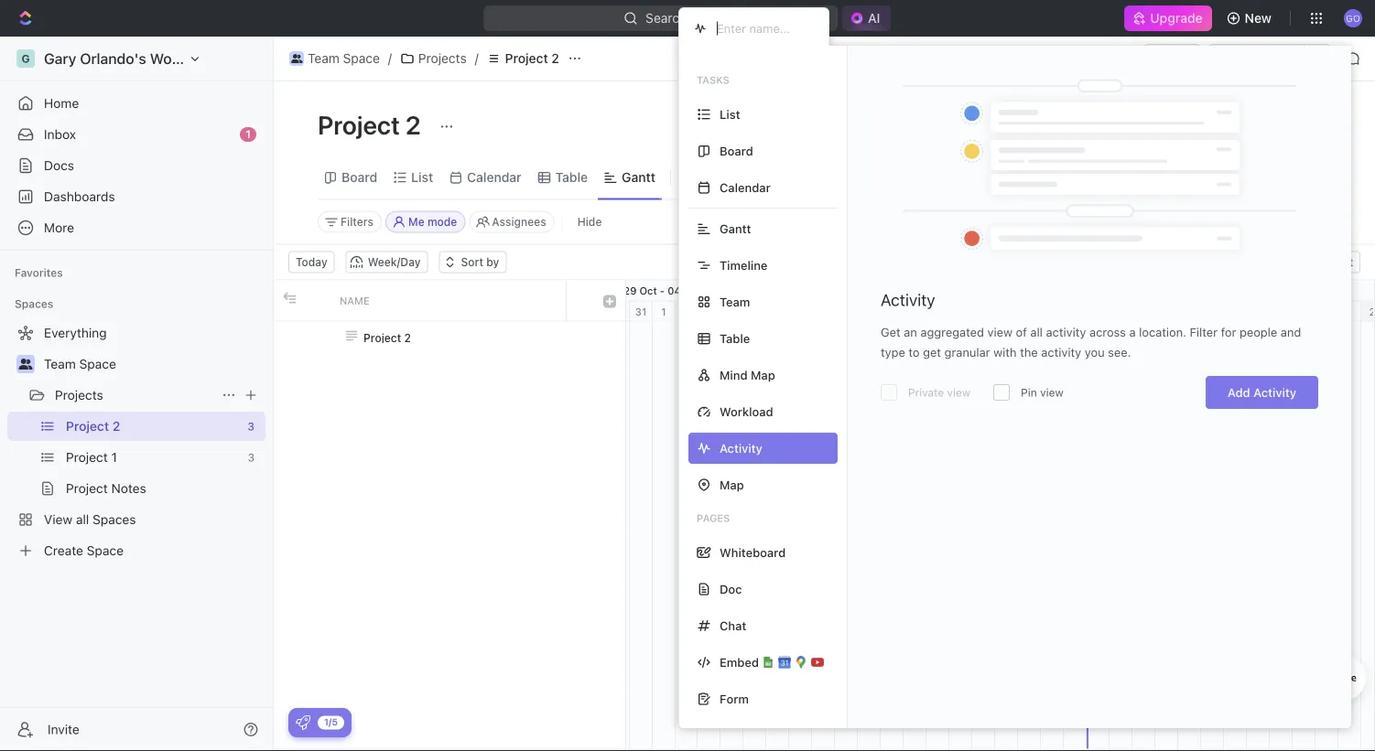 Task type: vqa. For each thing, say whether or not it's contained in the screenshot.
- related to 11
yes



Task type: describe. For each thing, give the bounding box(es) containing it.
all
[[1030, 325, 1043, 339]]

 image for first column header
[[283, 292, 296, 304]]

search button
[[1046, 165, 1118, 190]]

team inside tree
[[44, 357, 76, 372]]

2 column header from the left
[[301, 281, 329, 321]]

3
[[705, 306, 712, 318]]

workload
[[720, 405, 773, 419]]

9
[[843, 306, 849, 318]]

name row
[[274, 281, 625, 322]]

1 horizontal spatial projects
[[418, 51, 467, 66]]

type
[[881, 346, 905, 359]]

home
[[44, 96, 79, 111]]

1 inside sidebar navigation
[[245, 128, 251, 141]]

10 element
[[858, 302, 881, 322]]

1 horizontal spatial table
[[720, 332, 750, 346]]

1 / from the left
[[388, 51, 392, 66]]

export
[[1318, 256, 1353, 269]]

4
[[728, 306, 735, 318]]

16 element
[[995, 302, 1018, 322]]

31 element
[[630, 302, 653, 322]]

view inside 'get an aggregated view of all activity across a location. filter for people and type to get granular with the activity you see.'
[[988, 325, 1013, 339]]

add for add task
[[1243, 118, 1267, 133]]

name
[[340, 295, 370, 307]]

nov for 11
[[843, 285, 862, 297]]

0 vertical spatial map
[[751, 369, 775, 382]]

customize button
[[1196, 165, 1289, 190]]

2 / from the left
[[475, 51, 479, 66]]

11 inside "05 nov - 11 nov" element
[[830, 285, 840, 297]]

today inside button
[[296, 256, 327, 269]]

gantt link
[[618, 165, 655, 190]]

15 element
[[972, 302, 995, 322]]

the
[[1020, 346, 1038, 359]]

project 2 tree grid
[[274, 281, 625, 749]]

4 column header from the left
[[594, 281, 625, 321]]

19 element
[[1064, 302, 1087, 322]]

1 horizontal spatial projects link
[[395, 48, 471, 70]]

1 vertical spatial project
[[318, 109, 400, 140]]

whiteboard
[[720, 546, 786, 560]]

2 30 element from the left
[[1316, 302, 1339, 322]]

table link
[[552, 165, 588, 190]]

projects link inside tree
[[55, 381, 214, 410]]

29
[[624, 285, 637, 297]]

view for private view
[[947, 386, 971, 399]]

across
[[1090, 325, 1126, 339]]

board link
[[338, 165, 377, 190]]

1 horizontal spatial today
[[1091, 325, 1118, 336]]

05
[[784, 285, 797, 297]]

6 element
[[766, 302, 789, 322]]

hide 1
[[1143, 170, 1186, 185]]

a
[[1129, 325, 1136, 339]]

8 element
[[812, 302, 835, 322]]

1 vertical spatial gantt
[[720, 222, 751, 236]]

0 horizontal spatial gantt
[[622, 170, 655, 185]]

you
[[1085, 346, 1105, 359]]

13 element
[[927, 302, 949, 322]]

dashboards link
[[7, 182, 266, 212]]

project 2 cell
[[329, 322, 567, 354]]

17 element
[[1018, 302, 1041, 322]]

1 horizontal spatial calendar
[[720, 181, 771, 195]]

private view
[[908, 386, 971, 399]]

view button
[[678, 165, 738, 190]]

0 vertical spatial board
[[720, 144, 753, 158]]

doc
[[720, 583, 742, 597]]

⌘k
[[810, 11, 830, 26]]

 image for first column header from right
[[603, 295, 616, 308]]

21 element
[[1110, 302, 1133, 322]]

get an aggregated view of all activity across a location. filter for people and type to get granular with the activity you see.
[[881, 325, 1301, 359]]

24 element
[[1178, 302, 1201, 322]]

mind
[[720, 369, 748, 382]]

with
[[994, 346, 1017, 359]]

an
[[904, 325, 917, 339]]

granular
[[945, 346, 990, 359]]

upgrade
[[1150, 11, 1203, 26]]

filter
[[1190, 325, 1218, 339]]

of
[[1016, 325, 1027, 339]]

1 vertical spatial activity
[[1254, 386, 1296, 400]]

1 column header from the left
[[274, 281, 301, 321]]

invite
[[48, 722, 79, 738]]

0 vertical spatial table
[[555, 170, 588, 185]]

5
[[751, 306, 758, 318]]

sidebar navigation
[[0, 37, 274, 752]]

to
[[909, 346, 920, 359]]

29 oct - 04 nov
[[624, 285, 703, 297]]

export button
[[1296, 251, 1361, 273]]

upgrade link
[[1125, 5, 1212, 31]]

user group image inside sidebar navigation
[[19, 359, 33, 370]]

chat
[[720, 619, 746, 633]]

25 element
[[1201, 302, 1224, 322]]

0 vertical spatial team
[[308, 51, 340, 66]]

docs
[[44, 158, 74, 173]]

team space inside tree
[[44, 357, 116, 372]]

search...
[[646, 11, 698, 26]]

view
[[702, 170, 732, 185]]

0 vertical spatial activity
[[1046, 325, 1086, 339]]

tasks
[[697, 74, 729, 86]]

calendar link
[[463, 165, 522, 190]]

home link
[[7, 89, 266, 118]]

26 element
[[1224, 302, 1247, 322]]

project 2 link
[[482, 48, 564, 70]]

hide for hide 1
[[1143, 170, 1171, 185]]

04
[[668, 285, 681, 297]]

nov for 04
[[684, 285, 703, 297]]

tree inside sidebar navigation
[[7, 319, 266, 566]]

add task button
[[1232, 111, 1309, 140]]

private
[[908, 386, 944, 399]]

13
[[932, 306, 943, 318]]

27 element
[[1247, 302, 1270, 322]]

projects inside sidebar navigation
[[55, 388, 103, 403]]

docs link
[[7, 151, 266, 180]]

0 horizontal spatial calendar
[[467, 170, 522, 185]]

search
[[1070, 170, 1112, 185]]

0 vertical spatial space
[[343, 51, 380, 66]]

1 vertical spatial 11
[[887, 306, 897, 318]]

people
[[1240, 325, 1277, 339]]

mind map
[[720, 369, 775, 382]]

- for 04
[[660, 285, 665, 297]]

23 element
[[1155, 302, 1178, 322]]

14 element
[[949, 302, 972, 322]]

3 column header from the left
[[567, 281, 594, 321]]

1 vertical spatial activity
[[1041, 346, 1081, 359]]



Task type: locate. For each thing, give the bounding box(es) containing it.
view right private
[[947, 386, 971, 399]]

30 element down the 26 nov - 02 dec element
[[1316, 302, 1339, 322]]

1 horizontal spatial list
[[720, 108, 740, 121]]

30 element containing 30
[[607, 302, 630, 322]]

0 horizontal spatial -
[[660, 285, 665, 297]]

1 vertical spatial add
[[1228, 386, 1250, 400]]

30
[[611, 306, 625, 318]]

20 element
[[1087, 302, 1110, 322]]

0 horizontal spatial view
[[947, 386, 971, 399]]

team
[[308, 51, 340, 66], [720, 295, 750, 309], [44, 357, 76, 372]]

space
[[343, 51, 380, 66], [79, 357, 116, 372]]

1 vertical spatial list
[[411, 170, 433, 185]]

customize
[[1219, 170, 1284, 185]]

nov
[[684, 285, 703, 297], [800, 285, 820, 297], [843, 285, 862, 297]]

12 nov - 18 nov element
[[904, 281, 1064, 301]]

0 horizontal spatial 11
[[830, 285, 840, 297]]

project inside the project 2 cell
[[363, 331, 401, 344]]

nov up 9
[[843, 285, 862, 297]]

19 nov - 25 nov element
[[1064, 281, 1224, 301]]

list link
[[408, 165, 433, 190]]

view button
[[678, 156, 738, 199]]

hide down table link
[[577, 216, 602, 228]]

0 horizontal spatial /
[[388, 51, 392, 66]]

oct
[[639, 285, 657, 297]]

11
[[830, 285, 840, 297], [887, 306, 897, 318]]

table down 4
[[720, 332, 750, 346]]

add task
[[1243, 118, 1298, 133]]

activity down 19 element
[[1046, 325, 1086, 339]]

2 element
[[1361, 302, 1375, 322]]

1 horizontal spatial 11
[[887, 306, 897, 318]]

1 horizontal spatial hide
[[1143, 170, 1171, 185]]

hide inside button
[[577, 216, 602, 228]]

0 vertical spatial user group image
[[291, 54, 302, 63]]

1 horizontal spatial board
[[720, 144, 753, 158]]

board left list link
[[342, 170, 377, 185]]

today
[[296, 256, 327, 269], [1091, 325, 1118, 336]]

project 2 inside cell
[[363, 331, 411, 344]]

get
[[881, 325, 901, 339]]

Search tasks... text field
[[1147, 208, 1330, 236]]

timeline
[[720, 259, 768, 272]]

2 vertical spatial project 2
[[363, 331, 411, 344]]

map
[[751, 369, 775, 382], [720, 478, 744, 492]]

- up 8 element at right
[[822, 285, 827, 297]]

0 vertical spatial projects
[[418, 51, 467, 66]]

12 element
[[904, 302, 927, 322]]

 image
[[283, 292, 296, 304], [603, 295, 616, 308]]

29 element
[[1293, 302, 1316, 322]]

1 vertical spatial team space link
[[44, 350, 262, 379]]

0 vertical spatial 11
[[830, 285, 840, 297]]

board up 'view'
[[720, 144, 753, 158]]

hide for hide
[[577, 216, 602, 228]]

0 horizontal spatial projects
[[55, 388, 103, 403]]

-
[[660, 285, 665, 297], [822, 285, 827, 297]]

task
[[1270, 118, 1298, 133]]

add for add activity
[[1228, 386, 1250, 400]]

31
[[635, 306, 647, 318]]

tree
[[7, 319, 266, 566]]

1 vertical spatial table
[[720, 332, 750, 346]]

1 vertical spatial user group image
[[19, 359, 33, 370]]

2 horizontal spatial team
[[720, 295, 750, 309]]

aggregated
[[921, 325, 984, 339]]

0 horizontal spatial  image
[[283, 292, 296, 304]]

3 nov from the left
[[843, 285, 862, 297]]

board
[[720, 144, 753, 158], [342, 170, 377, 185]]

1 vertical spatial project 2
[[318, 109, 426, 140]]

inbox
[[44, 127, 76, 142]]

0 horizontal spatial list
[[411, 170, 433, 185]]

1 horizontal spatial gantt
[[720, 222, 751, 236]]

calendar up the assignees button
[[467, 170, 522, 185]]

0 vertical spatial team space link
[[285, 48, 384, 70]]

view for pin view
[[1040, 386, 1064, 399]]

add
[[1243, 118, 1267, 133], [1228, 386, 1250, 400]]

05 nov - 11 nov
[[784, 285, 862, 297]]

assignees
[[492, 216, 546, 228]]

pin
[[1021, 386, 1037, 399]]

2 vertical spatial project
[[363, 331, 401, 344]]

0 vertical spatial gantt
[[622, 170, 655, 185]]

calendar
[[467, 170, 522, 185], [720, 181, 771, 195]]

form
[[720, 693, 749, 706]]

projects
[[418, 51, 467, 66], [55, 388, 103, 403]]

favorites button
[[7, 262, 70, 284]]

location.
[[1139, 325, 1187, 339]]

view right pin
[[1040, 386, 1064, 399]]

- left 04
[[660, 285, 665, 297]]

2 horizontal spatial view
[[1040, 386, 1064, 399]]

hide
[[1143, 170, 1171, 185], [577, 216, 602, 228]]

1 horizontal spatial team
[[308, 51, 340, 66]]

1 horizontal spatial /
[[475, 51, 479, 66]]

0 horizontal spatial hide
[[577, 216, 602, 228]]

space inside sidebar navigation
[[79, 357, 116, 372]]

0 horizontal spatial projects link
[[55, 381, 214, 410]]

dashboards
[[44, 189, 115, 204]]

0 horizontal spatial team space link
[[44, 350, 262, 379]]

11 element
[[881, 302, 904, 322]]

add down for
[[1228, 386, 1250, 400]]

activity
[[1046, 325, 1086, 339], [1041, 346, 1081, 359]]

favorites
[[15, 266, 63, 279]]

onboarding checklist button element
[[296, 716, 310, 731]]

assignees button
[[469, 211, 555, 233]]

team space link
[[285, 48, 384, 70], [44, 350, 262, 379]]

embed
[[720, 656, 759, 670]]

tree containing team space
[[7, 319, 266, 566]]

project 2 - 0.00% row
[[274, 322, 625, 354]]

0 horizontal spatial map
[[720, 478, 744, 492]]

1
[[245, 128, 251, 141], [1180, 170, 1186, 185], [661, 306, 666, 318], [1347, 306, 1352, 318]]

view up with
[[988, 325, 1013, 339]]

view
[[988, 325, 1013, 339], [947, 386, 971, 399], [1040, 386, 1064, 399]]

activity down all
[[1041, 346, 1081, 359]]

project 2
[[505, 51, 559, 66], [318, 109, 426, 140], [363, 331, 411, 344]]

0 horizontal spatial team space
[[44, 357, 116, 372]]

0 vertical spatial team space
[[308, 51, 380, 66]]

1 horizontal spatial nov
[[800, 285, 820, 297]]

1 horizontal spatial activity
[[1254, 386, 1296, 400]]

1/5
[[324, 717, 338, 728]]

/
[[388, 51, 392, 66], [475, 51, 479, 66]]

today button
[[288, 251, 335, 273]]

18 element
[[1041, 302, 1064, 322]]

map right mind
[[751, 369, 775, 382]]

1 vertical spatial team
[[720, 295, 750, 309]]

 image down today button
[[283, 292, 296, 304]]

0 horizontal spatial space
[[79, 357, 116, 372]]

1 horizontal spatial -
[[822, 285, 827, 297]]

user group image
[[291, 54, 302, 63], [19, 359, 33, 370]]

26 nov - 02 dec element
[[1224, 281, 1375, 301]]

1 horizontal spatial user group image
[[291, 54, 302, 63]]

onboarding checklist button image
[[296, 716, 310, 731]]

2
[[552, 51, 559, 66], [406, 109, 421, 140], [683, 306, 689, 318], [404, 331, 411, 344]]

0 horizontal spatial activity
[[881, 290, 935, 310]]

projects link
[[395, 48, 471, 70], [55, 381, 214, 410]]

1 vertical spatial projects link
[[55, 381, 214, 410]]

1 horizontal spatial view
[[988, 325, 1013, 339]]

1 horizontal spatial 30 element
[[1316, 302, 1339, 322]]

new
[[1245, 11, 1272, 26]]

11 up 8 element at right
[[830, 285, 840, 297]]

2 - from the left
[[822, 285, 827, 297]]

1 vertical spatial today
[[1091, 325, 1118, 336]]

11 up get
[[887, 306, 897, 318]]

1 vertical spatial projects
[[55, 388, 103, 403]]

0 horizontal spatial 30 element
[[607, 302, 630, 322]]

28 element
[[1270, 302, 1293, 322]]

new button
[[1219, 4, 1283, 33]]

22 element
[[1133, 302, 1155, 322]]

2 inside cell
[[404, 331, 411, 344]]

0 vertical spatial hide
[[1143, 170, 1171, 185]]

activity
[[881, 290, 935, 310], [1254, 386, 1296, 400]]

pin view
[[1021, 386, 1064, 399]]

map up pages
[[720, 478, 744, 492]]

1 horizontal spatial map
[[751, 369, 775, 382]]

0 vertical spatial project
[[505, 51, 548, 66]]

get
[[923, 346, 941, 359]]

add inside add task button
[[1243, 118, 1267, 133]]

1 - from the left
[[660, 285, 665, 297]]

gantt right table link
[[622, 170, 655, 185]]

1 vertical spatial hide
[[577, 216, 602, 228]]

2 nov from the left
[[800, 285, 820, 297]]

0 vertical spatial today
[[296, 256, 327, 269]]

0 horizontal spatial nov
[[684, 285, 703, 297]]

05 nov - 11 nov element
[[743, 281, 904, 301]]

2 horizontal spatial nov
[[843, 285, 862, 297]]

0 vertical spatial activity
[[881, 290, 935, 310]]

 image left 29
[[603, 295, 616, 308]]

1 nov from the left
[[684, 285, 703, 297]]

table up hide button
[[555, 170, 588, 185]]

Enter name... field
[[715, 21, 814, 36]]

7 element
[[789, 302, 812, 322]]

1 horizontal spatial team space
[[308, 51, 380, 66]]

1 horizontal spatial  image
[[603, 295, 616, 308]]

list
[[720, 108, 740, 121], [411, 170, 433, 185]]

1 horizontal spatial space
[[343, 51, 380, 66]]

hide button
[[570, 211, 609, 233]]

1 horizontal spatial team space link
[[285, 48, 384, 70]]

0 vertical spatial project 2
[[505, 51, 559, 66]]

hide right search
[[1143, 170, 1171, 185]]

and
[[1281, 325, 1301, 339]]

calendar up timeline
[[720, 181, 771, 195]]

1 vertical spatial board
[[342, 170, 377, 185]]

1 vertical spatial team space
[[44, 357, 116, 372]]

30 element
[[607, 302, 630, 322], [1316, 302, 1339, 322]]

team space
[[308, 51, 380, 66], [44, 357, 116, 372]]

0 horizontal spatial table
[[555, 170, 588, 185]]

nov right 04
[[684, 285, 703, 297]]

list down tasks
[[720, 108, 740, 121]]

12
[[909, 306, 920, 318]]

0 horizontal spatial today
[[296, 256, 327, 269]]

list right the board link
[[411, 170, 433, 185]]

0 horizontal spatial board
[[342, 170, 377, 185]]

add left task
[[1243, 118, 1267, 133]]

name column header
[[329, 281, 567, 321]]

for
[[1221, 325, 1236, 339]]

nov right 05
[[800, 285, 820, 297]]

0 horizontal spatial team
[[44, 357, 76, 372]]

add activity
[[1228, 386, 1296, 400]]

0 horizontal spatial user group image
[[19, 359, 33, 370]]

0 vertical spatial projects link
[[395, 48, 471, 70]]

0 vertical spatial add
[[1243, 118, 1267, 133]]

pages
[[697, 513, 730, 525]]

gantt
[[622, 170, 655, 185], [720, 222, 751, 236]]

0 vertical spatial list
[[720, 108, 740, 121]]

column header
[[274, 281, 301, 321], [301, 281, 329, 321], [567, 281, 594, 321], [594, 281, 625, 321]]

see.
[[1108, 346, 1131, 359]]

30 element left 31
[[607, 302, 630, 322]]

1 vertical spatial space
[[79, 357, 116, 372]]

2 vertical spatial team
[[44, 357, 76, 372]]

spaces
[[15, 298, 53, 310]]

- for 11
[[822, 285, 827, 297]]

gantt up timeline
[[720, 222, 751, 236]]

29 oct - 04 nov element
[[584, 281, 743, 301]]

1 30 element from the left
[[607, 302, 630, 322]]

1 vertical spatial map
[[720, 478, 744, 492]]

project inside "project 2" link
[[505, 51, 548, 66]]



